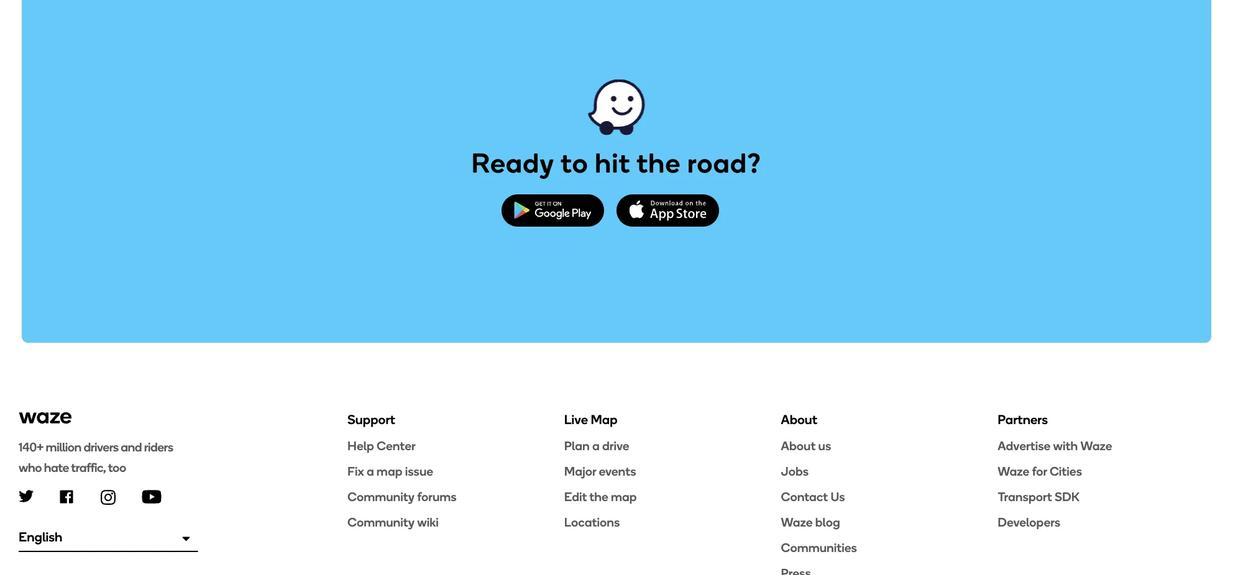 Task type: locate. For each thing, give the bounding box(es) containing it.
1 horizontal spatial a
[[592, 439, 600, 454]]

the
[[637, 147, 681, 180], [589, 490, 608, 505]]

instagram link
[[101, 491, 116, 506]]

1 horizontal spatial map
[[611, 490, 637, 505]]

english link
[[19, 524, 198, 553]]

communities
[[781, 541, 857, 556]]

a
[[592, 439, 600, 454], [367, 464, 374, 479]]

advertise
[[998, 439, 1051, 454]]

0 horizontal spatial map
[[377, 464, 402, 479]]

1 about from the top
[[781, 412, 818, 428]]

waze up waze for cities link
[[1081, 439, 1112, 454]]

1 vertical spatial about
[[781, 439, 816, 454]]

0 vertical spatial a
[[592, 439, 600, 454]]

waze down contact
[[781, 515, 813, 530]]

sdk
[[1055, 490, 1080, 505]]

million
[[46, 440, 81, 455]]

map down events
[[611, 490, 637, 505]]

1 vertical spatial community
[[348, 515, 415, 530]]

140+
[[19, 440, 43, 455]]

0 vertical spatial map
[[377, 464, 402, 479]]

1 vertical spatial the
[[589, 490, 608, 505]]

about for about us
[[781, 439, 816, 454]]

0 vertical spatial the
[[637, 147, 681, 180]]

map for the
[[611, 490, 637, 505]]

0 vertical spatial about
[[781, 412, 818, 428]]

0 horizontal spatial the
[[589, 490, 608, 505]]

fix
[[348, 464, 364, 479]]

waze for cities
[[998, 464, 1082, 479]]

communities link
[[781, 540, 998, 556]]

map
[[377, 464, 402, 479], [611, 490, 637, 505]]

live
[[564, 412, 588, 428]]

partners
[[998, 412, 1048, 428]]

map down center
[[377, 464, 402, 479]]

a for fix
[[367, 464, 374, 479]]

issue
[[405, 464, 433, 479]]

waze blog
[[781, 515, 840, 530]]

waze left the for
[[998, 464, 1030, 479]]

0 vertical spatial community
[[348, 490, 415, 505]]

locations
[[564, 515, 620, 530]]

center
[[377, 439, 416, 454]]

1 vertical spatial a
[[367, 464, 374, 479]]

1 community from the top
[[348, 490, 415, 505]]

traffic,
[[71, 461, 106, 476]]

transport
[[998, 490, 1052, 505]]

developers
[[998, 515, 1061, 530]]

english
[[19, 530, 62, 545]]

cities
[[1050, 464, 1082, 479]]

youtube link
[[142, 491, 162, 504]]

community down community forums
[[348, 515, 415, 530]]

0 horizontal spatial waze
[[781, 515, 813, 530]]

the right edit
[[589, 490, 608, 505]]

blog
[[815, 515, 840, 530]]

to
[[561, 147, 589, 180]]

{{ data.sidebar.logolink.text }} image
[[19, 412, 72, 425]]

transport sdk link
[[998, 489, 1215, 505]]

riders
[[144, 440, 173, 455]]

a right fix
[[367, 464, 374, 479]]

edit the map
[[564, 490, 637, 505]]

a right "plan"
[[592, 439, 600, 454]]

2 community from the top
[[348, 515, 415, 530]]

about up jobs at the bottom right
[[781, 439, 816, 454]]

2 about from the top
[[781, 439, 816, 454]]

community
[[348, 490, 415, 505], [348, 515, 415, 530]]

1 vertical spatial map
[[611, 490, 637, 505]]

about up about us
[[781, 412, 818, 428]]

waze for waze blog
[[781, 515, 813, 530]]

0 vertical spatial waze
[[1081, 439, 1112, 454]]

community forums
[[348, 490, 457, 505]]

waze
[[1081, 439, 1112, 454], [998, 464, 1030, 479], [781, 515, 813, 530]]

1 horizontal spatial waze
[[998, 464, 1030, 479]]

drive
[[602, 439, 629, 454]]

us
[[831, 490, 845, 505]]

2 vertical spatial waze
[[781, 515, 813, 530]]

community down the fix a map issue
[[348, 490, 415, 505]]

2 horizontal spatial waze
[[1081, 439, 1112, 454]]

about
[[781, 412, 818, 428], [781, 439, 816, 454]]

edit the map link
[[564, 489, 781, 505]]

0 horizontal spatial a
[[367, 464, 374, 479]]

1 vertical spatial waze
[[998, 464, 1030, 479]]

the right 'hit'
[[637, 147, 681, 180]]

about us
[[781, 439, 831, 454]]

developers link
[[998, 515, 1215, 531]]

events
[[599, 464, 636, 479]]

a for plan
[[592, 439, 600, 454]]

fix a map issue link
[[348, 464, 564, 480]]

community forums link
[[348, 489, 564, 505]]



Task type: vqa. For each thing, say whether or not it's contained in the screenshot.
middle United
no



Task type: describe. For each thing, give the bounding box(es) containing it.
road?
[[688, 147, 762, 180]]

youtube image
[[142, 491, 162, 504]]

help center
[[348, 439, 416, 454]]

jobs link
[[781, 464, 998, 480]]

twitter image
[[19, 491, 34, 503]]

map for a
[[377, 464, 402, 479]]

support
[[348, 412, 395, 428]]

help center link
[[348, 438, 564, 454]]

too
[[108, 461, 126, 476]]

plan a drive
[[564, 439, 629, 454]]

waze blog link
[[781, 515, 998, 531]]

transport sdk
[[998, 490, 1080, 505]]

twitter link
[[19, 491, 34, 503]]

waze for waze for cities
[[998, 464, 1030, 479]]

community for community forums
[[348, 490, 415, 505]]

wiki
[[417, 515, 439, 530]]

advertise with waze
[[998, 439, 1112, 454]]

major
[[564, 464, 596, 479]]

edit
[[564, 490, 587, 505]]

plan a drive link
[[564, 438, 781, 454]]

contact
[[781, 490, 828, 505]]

who
[[19, 461, 42, 476]]

community wiki link
[[348, 515, 564, 531]]

live map
[[564, 412, 618, 428]]

for
[[1032, 464, 1047, 479]]

major events link
[[564, 464, 781, 480]]

contact us
[[781, 490, 845, 505]]

help
[[348, 439, 374, 454]]

us
[[818, 439, 831, 454]]

community wiki
[[348, 515, 439, 530]]

ready
[[472, 147, 555, 180]]

waze for cities link
[[998, 464, 1215, 480]]

fix a map issue
[[348, 464, 433, 479]]

ready to hit the road?
[[472, 147, 762, 180]]

map
[[591, 412, 618, 428]]

hit
[[595, 147, 631, 180]]

forums
[[417, 490, 457, 505]]

drivers
[[84, 440, 118, 455]]

facebook image
[[60, 491, 73, 504]]

plan
[[564, 439, 590, 454]]

caret down image
[[183, 533, 190, 546]]

jobs
[[781, 464, 809, 479]]

instagram image
[[101, 491, 116, 506]]

140+ million drivers and riders who hate traffic, too
[[19, 440, 173, 476]]

hate
[[44, 461, 69, 476]]

facebook link
[[60, 491, 73, 504]]

and
[[121, 440, 142, 455]]

advertise with waze link
[[998, 438, 1215, 454]]

about for about
[[781, 412, 818, 428]]

locations link
[[564, 515, 781, 531]]

1 horizontal spatial the
[[637, 147, 681, 180]]

contact us link
[[781, 489, 998, 505]]

with
[[1053, 439, 1078, 454]]

about us link
[[781, 438, 998, 454]]

community for community wiki
[[348, 515, 415, 530]]

major events
[[564, 464, 636, 479]]



